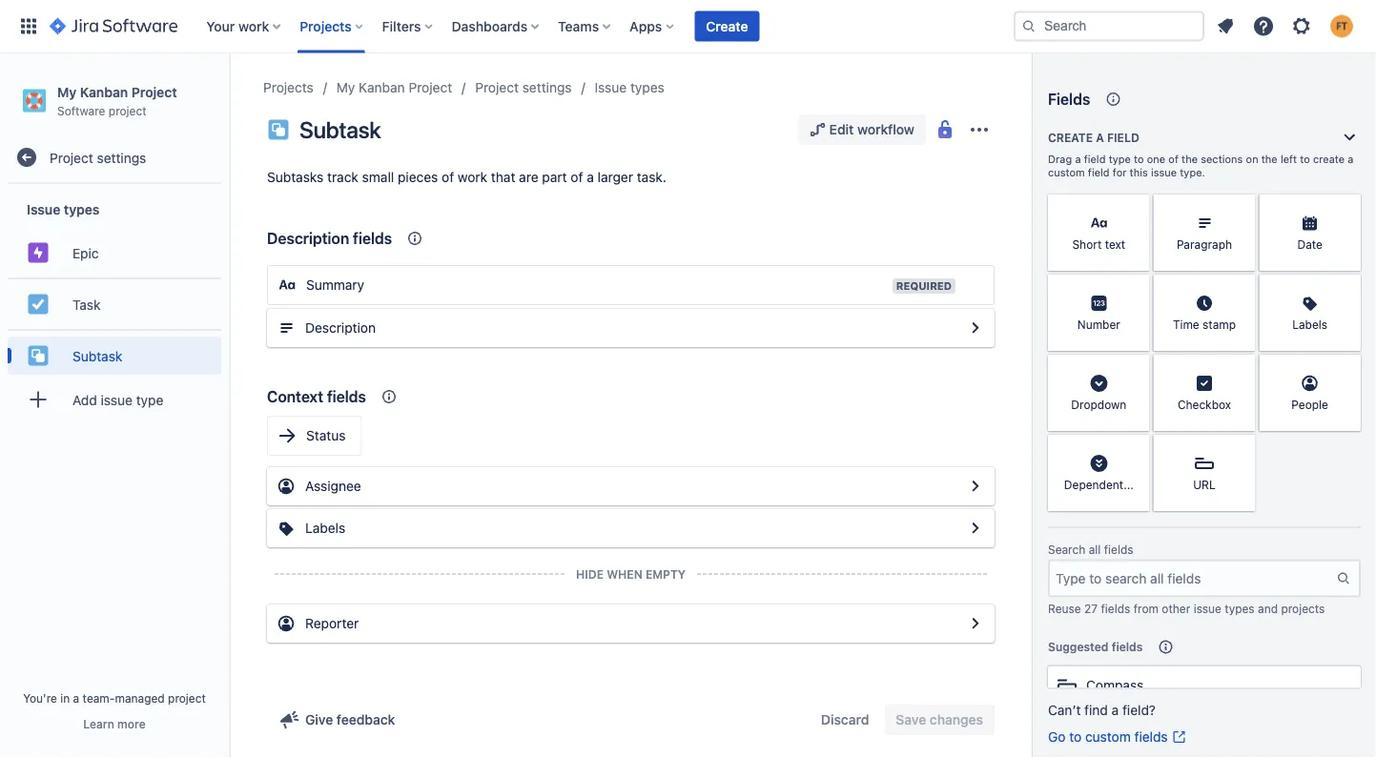 Task type: locate. For each thing, give the bounding box(es) containing it.
0 horizontal spatial project
[[109, 104, 147, 117]]

learn
[[83, 717, 114, 731]]

my inside the my kanban project software project
[[57, 84, 77, 100]]

add issue type button
[[8, 381, 221, 419]]

create right apps popup button
[[706, 18, 748, 34]]

team-
[[83, 692, 115, 705]]

field up for
[[1107, 131, 1140, 144]]

feedback
[[337, 712, 395, 728]]

1 horizontal spatial issue types
[[595, 80, 665, 95]]

labels down the date
[[1293, 318, 1328, 331]]

1 vertical spatial labels
[[305, 520, 346, 536]]

project
[[409, 80, 452, 95], [475, 80, 519, 95], [131, 84, 177, 100], [50, 150, 93, 165]]

issue inside issue types link
[[595, 80, 627, 95]]

help image
[[1252, 15, 1275, 38]]

custom down drag
[[1048, 166, 1085, 179]]

sidebar navigation image
[[208, 76, 250, 114]]

group
[[8, 184, 221, 430]]

project settings down software
[[50, 150, 146, 165]]

of
[[1169, 153, 1179, 165], [442, 169, 454, 185], [571, 169, 583, 185]]

project settings down primary element
[[475, 80, 572, 95]]

project right software
[[109, 104, 147, 117]]

a right create
[[1348, 153, 1354, 165]]

dropdown
[[1071, 398, 1127, 411]]

0 vertical spatial types
[[631, 80, 665, 95]]

of right one
[[1169, 153, 1179, 165]]

time stamp
[[1173, 318, 1236, 331]]

0 horizontal spatial project settings
[[50, 150, 146, 165]]

open field configuration image inside assignee button
[[964, 475, 987, 498]]

settings
[[522, 80, 572, 95], [97, 150, 146, 165]]

2 vertical spatial open field configuration image
[[964, 612, 987, 635]]

more information image for labels
[[1336, 277, 1359, 300]]

fields right 27
[[1101, 602, 1131, 616]]

labels inside labels button
[[305, 520, 346, 536]]

types up epic
[[64, 201, 100, 217]]

0 vertical spatial issue types
[[595, 80, 665, 95]]

banner containing your work
[[0, 0, 1376, 53]]

2 vertical spatial types
[[1225, 602, 1255, 616]]

context fields
[[267, 388, 366, 406]]

more information image for time stamp
[[1231, 277, 1254, 300]]

issue
[[1151, 166, 1177, 179], [101, 392, 133, 408], [1194, 602, 1222, 616]]

my kanban project link
[[337, 76, 452, 99]]

more information image
[[1125, 196, 1148, 219], [1231, 277, 1254, 300], [1231, 357, 1254, 380], [1336, 357, 1359, 380], [1125, 437, 1148, 460]]

to right go
[[1069, 729, 1082, 745]]

labels down assignee
[[305, 520, 346, 536]]

type down subtask link
[[136, 392, 163, 408]]

issue up epic link
[[27, 201, 60, 217]]

issue right add
[[101, 392, 133, 408]]

a left larger
[[587, 169, 594, 185]]

fields left the 'more information about the suggested fields' image
[[1112, 641, 1143, 654]]

primary element
[[11, 0, 1014, 53]]

0 horizontal spatial work
[[238, 18, 269, 34]]

subtask up track
[[300, 116, 381, 143]]

1 vertical spatial projects
[[263, 80, 314, 95]]

create inside button
[[706, 18, 748, 34]]

number
[[1078, 318, 1121, 331]]

kanban up software
[[80, 84, 128, 100]]

0 vertical spatial labels
[[1293, 318, 1328, 331]]

fields left more information about the context fields icon
[[353, 229, 392, 248]]

left
[[1281, 153, 1297, 165]]

find
[[1085, 703, 1108, 718]]

fields
[[1048, 90, 1091, 108]]

0 vertical spatial custom
[[1048, 166, 1085, 179]]

to up this at the right top
[[1134, 153, 1144, 165]]

1 horizontal spatial settings
[[522, 80, 572, 95]]

of right pieces
[[442, 169, 454, 185]]

0 vertical spatial issue
[[595, 80, 627, 95]]

0 horizontal spatial my
[[57, 84, 77, 100]]

0 horizontal spatial issue
[[101, 392, 133, 408]]

0 horizontal spatial create
[[706, 18, 748, 34]]

0 vertical spatial type
[[1109, 153, 1131, 165]]

apps
[[630, 18, 662, 34]]

1 horizontal spatial type
[[1109, 153, 1131, 165]]

issue types down apps
[[595, 80, 665, 95]]

field left for
[[1088, 166, 1110, 179]]

1 vertical spatial custom
[[1085, 729, 1131, 745]]

0 vertical spatial work
[[238, 18, 269, 34]]

my for my kanban project software project
[[57, 84, 77, 100]]

projects inside popup button
[[300, 18, 352, 34]]

teams button
[[552, 11, 618, 41]]

all
[[1089, 543, 1101, 557]]

subtask inside group
[[72, 348, 122, 364]]

subtask up add
[[72, 348, 122, 364]]

issue right "other"
[[1194, 602, 1222, 616]]

0 vertical spatial subtask
[[300, 116, 381, 143]]

short text
[[1073, 238, 1126, 251]]

2 horizontal spatial issue
[[1194, 602, 1222, 616]]

work
[[238, 18, 269, 34], [458, 169, 488, 185]]

open field configuration image
[[964, 475, 987, 498], [964, 517, 987, 540], [964, 612, 987, 635]]

issue
[[595, 80, 627, 95], [27, 201, 60, 217]]

filters
[[382, 18, 421, 34]]

workflow
[[857, 122, 915, 137]]

paragraph
[[1177, 238, 1232, 251]]

1 horizontal spatial of
[[571, 169, 583, 185]]

projects up projects link
[[300, 18, 352, 34]]

kanban down filters
[[359, 80, 405, 95]]

1 vertical spatial type
[[136, 392, 163, 408]]

of inside drag a field type to one of the sections on the left to create a custom field for this issue type.
[[1169, 153, 1179, 165]]

labels
[[1293, 318, 1328, 331], [305, 520, 346, 536]]

kanban inside the my kanban project software project
[[80, 84, 128, 100]]

type up for
[[1109, 153, 1131, 165]]

1 vertical spatial project settings
[[50, 150, 146, 165]]

fields inside the go to custom fields link
[[1135, 729, 1168, 745]]

1 horizontal spatial the
[[1262, 153, 1278, 165]]

group containing issue types
[[8, 184, 221, 430]]

more information about the context fields image
[[404, 227, 426, 250]]

1 vertical spatial create
[[1048, 131, 1093, 144]]

description inside button
[[305, 320, 376, 336]]

custom down 'can't find a field?'
[[1085, 729, 1131, 745]]

issue down one
[[1151, 166, 1177, 179]]

open field configuration image inside reporter button
[[964, 612, 987, 635]]

2 horizontal spatial of
[[1169, 153, 1179, 165]]

0 horizontal spatial subtask
[[72, 348, 122, 364]]

1 open field configuration image from the top
[[964, 475, 987, 498]]

2 open field configuration image from the top
[[964, 517, 987, 540]]

Type to search all fields text field
[[1050, 561, 1336, 596]]

url
[[1194, 478, 1216, 491]]

open field configuration image inside labels button
[[964, 517, 987, 540]]

drag
[[1048, 153, 1072, 165]]

your profile and settings image
[[1331, 15, 1354, 38]]

the right on
[[1262, 153, 1278, 165]]

issue types up epic
[[27, 201, 100, 217]]

1 horizontal spatial work
[[458, 169, 488, 185]]

0 horizontal spatial the
[[1182, 153, 1198, 165]]

the up type.
[[1182, 153, 1198, 165]]

1 vertical spatial project
[[168, 692, 206, 705]]

task.
[[637, 169, 667, 185]]

add
[[72, 392, 97, 408]]

1 the from the left
[[1182, 153, 1198, 165]]

3 open field configuration image from the top
[[964, 612, 987, 635]]

types inside group
[[64, 201, 100, 217]]

types left and
[[1225, 602, 1255, 616]]

issue inside drag a field type to one of the sections on the left to create a custom field for this issue type.
[[1151, 166, 1177, 179]]

date
[[1298, 238, 1323, 251]]

1 horizontal spatial kanban
[[359, 80, 405, 95]]

dependent ...
[[1064, 478, 1134, 491]]

issue down teams popup button
[[595, 80, 627, 95]]

project down dashboards popup button
[[475, 80, 519, 95]]

1 horizontal spatial project
[[168, 692, 206, 705]]

0 horizontal spatial issue types
[[27, 201, 100, 217]]

1 vertical spatial subtask
[[72, 348, 122, 364]]

0 horizontal spatial types
[[64, 201, 100, 217]]

a
[[1096, 131, 1104, 144], [1075, 153, 1081, 165], [1348, 153, 1354, 165], [587, 169, 594, 185], [73, 692, 79, 705], [1112, 703, 1119, 718]]

1 horizontal spatial types
[[631, 80, 665, 95]]

field down create a field
[[1084, 153, 1106, 165]]

more information image
[[1231, 196, 1254, 219], [1336, 196, 1359, 219], [1125, 277, 1148, 300], [1336, 277, 1359, 300], [1125, 357, 1148, 380]]

my right projects link
[[337, 80, 355, 95]]

description fields
[[267, 229, 392, 248]]

0 horizontal spatial issue
[[27, 201, 60, 217]]

types
[[631, 80, 665, 95], [64, 201, 100, 217], [1225, 602, 1255, 616]]

type.
[[1180, 166, 1206, 179]]

settings down the my kanban project software project
[[97, 150, 146, 165]]

0 horizontal spatial labels
[[305, 520, 346, 536]]

subtasks track small pieces of work that are part of a larger task.
[[267, 169, 667, 185]]

my up software
[[57, 84, 77, 100]]

0 horizontal spatial kanban
[[80, 84, 128, 100]]

project settings link down the my kanban project software project
[[8, 138, 221, 177]]

settings down teams
[[522, 80, 572, 95]]

0 horizontal spatial to
[[1069, 729, 1082, 745]]

1 vertical spatial issue
[[101, 392, 133, 408]]

1 vertical spatial types
[[64, 201, 100, 217]]

projects button
[[294, 11, 371, 41]]

dashboards button
[[446, 11, 547, 41]]

work inside popup button
[[238, 18, 269, 34]]

to right left
[[1300, 153, 1310, 165]]

27
[[1085, 602, 1098, 616]]

1 horizontal spatial my
[[337, 80, 355, 95]]

text
[[1105, 238, 1126, 251]]

the
[[1182, 153, 1198, 165], [1262, 153, 1278, 165]]

0 vertical spatial projects
[[300, 18, 352, 34]]

more information about the context fields image
[[378, 385, 401, 408]]

issue types inside group
[[27, 201, 100, 217]]

custom
[[1048, 166, 1085, 179], [1085, 729, 1131, 745]]

projects up issue type icon
[[263, 80, 314, 95]]

jira software image
[[50, 15, 178, 38], [50, 15, 178, 38]]

1 horizontal spatial issue
[[595, 80, 627, 95]]

task
[[72, 296, 101, 312]]

assignee
[[305, 478, 361, 494]]

subtask group
[[8, 329, 221, 381]]

types down apps popup button
[[631, 80, 665, 95]]

0 vertical spatial project
[[109, 104, 147, 117]]

more information image for paragraph
[[1231, 196, 1254, 219]]

summary
[[306, 277, 365, 293]]

track
[[327, 169, 359, 185]]

issue types for group containing issue types
[[27, 201, 100, 217]]

2 horizontal spatial types
[[1225, 602, 1255, 616]]

appswitcher icon image
[[17, 15, 40, 38]]

projects
[[300, 18, 352, 34], [263, 80, 314, 95]]

project right managed
[[168, 692, 206, 705]]

1 horizontal spatial issue
[[1151, 166, 1177, 179]]

field
[[1107, 131, 1140, 144], [1084, 153, 1106, 165], [1088, 166, 1110, 179]]

subtask
[[300, 116, 381, 143], [72, 348, 122, 364]]

work right your
[[238, 18, 269, 34]]

fields left this link will be opened in a new tab icon
[[1135, 729, 1168, 745]]

0 vertical spatial settings
[[522, 80, 572, 95]]

project
[[109, 104, 147, 117], [168, 692, 206, 705]]

create up drag
[[1048, 131, 1093, 144]]

create for create
[[706, 18, 748, 34]]

0 horizontal spatial type
[[136, 392, 163, 408]]

0 vertical spatial create
[[706, 18, 748, 34]]

issue type icon image
[[267, 118, 290, 141]]

1 horizontal spatial create
[[1048, 131, 1093, 144]]

discard
[[821, 712, 869, 728]]

0 vertical spatial issue
[[1151, 166, 1177, 179]]

managed
[[115, 692, 165, 705]]

issue inside the add issue type button
[[101, 392, 133, 408]]

1 horizontal spatial project settings link
[[475, 76, 572, 99]]

0 horizontal spatial project settings link
[[8, 138, 221, 177]]

0 vertical spatial open field configuration image
[[964, 475, 987, 498]]

custom inside drag a field type to one of the sections on the left to create a custom field for this issue type.
[[1048, 166, 1085, 179]]

task link
[[8, 285, 221, 324]]

project settings link down primary element
[[475, 76, 572, 99]]

1 vertical spatial field
[[1084, 153, 1106, 165]]

a down more information about the fields image
[[1096, 131, 1104, 144]]

1 vertical spatial description
[[305, 320, 376, 336]]

fields left more information about the context fields image on the left bottom of the page
[[327, 388, 366, 406]]

1 vertical spatial open field configuration image
[[964, 517, 987, 540]]

1 horizontal spatial to
[[1134, 153, 1144, 165]]

assignee button
[[267, 467, 995, 506]]

project left the sidebar navigation icon
[[131, 84, 177, 100]]

0 vertical spatial field
[[1107, 131, 1140, 144]]

description down summary on the top of page
[[305, 320, 376, 336]]

banner
[[0, 0, 1376, 53]]

and
[[1258, 602, 1278, 616]]

type inside drag a field type to one of the sections on the left to create a custom field for this issue type.
[[1109, 153, 1131, 165]]

1 vertical spatial issue types
[[27, 201, 100, 217]]

0 vertical spatial project settings
[[475, 80, 572, 95]]

description up summary on the top of page
[[267, 229, 349, 248]]

work left that
[[458, 169, 488, 185]]

projects for projects link
[[263, 80, 314, 95]]

required
[[896, 280, 952, 292]]

1 horizontal spatial subtask
[[300, 116, 381, 143]]

reporter button
[[267, 605, 995, 643]]

of right part
[[571, 169, 583, 185]]

you're
[[23, 692, 57, 705]]

your work
[[206, 18, 269, 34]]

edit workflow
[[830, 122, 915, 137]]

more information about the fields image
[[1102, 88, 1125, 111]]

0 vertical spatial description
[[267, 229, 349, 248]]

0 horizontal spatial settings
[[97, 150, 146, 165]]

your work button
[[201, 11, 288, 41]]



Task type: vqa. For each thing, say whether or not it's contained in the screenshot.
Build
no



Task type: describe. For each thing, give the bounding box(es) containing it.
2 vertical spatial field
[[1088, 166, 1110, 179]]

suggested
[[1048, 641, 1109, 654]]

give feedback button
[[267, 705, 407, 735]]

open field configuration image for reporter
[[964, 612, 987, 635]]

epic link
[[8, 234, 221, 272]]

status
[[306, 428, 346, 444]]

more
[[117, 717, 146, 731]]

a right in
[[73, 692, 79, 705]]

people
[[1292, 398, 1329, 411]]

can't
[[1048, 703, 1081, 718]]

learn more button
[[83, 716, 146, 732]]

filters button
[[376, 11, 440, 41]]

field?
[[1123, 703, 1156, 718]]

software
[[57, 104, 105, 117]]

project down software
[[50, 150, 93, 165]]

on
[[1246, 153, 1259, 165]]

part
[[542, 169, 567, 185]]

more information image for dropdown
[[1125, 357, 1148, 380]]

...
[[1124, 478, 1134, 491]]

hide
[[576, 568, 604, 581]]

projects link
[[263, 76, 314, 99]]

go to custom fields
[[1048, 729, 1168, 745]]

more options image
[[968, 118, 991, 141]]

my kanban project software project
[[57, 84, 177, 117]]

drag a field type to one of the sections on the left to create a custom field for this issue type.
[[1048, 153, 1354, 179]]

subtasks
[[267, 169, 324, 185]]

give
[[305, 712, 333, 728]]

a right find
[[1112, 703, 1119, 718]]

project down filters dropdown button
[[409, 80, 452, 95]]

1 vertical spatial work
[[458, 169, 488, 185]]

more information image for checkbox
[[1231, 357, 1254, 380]]

types for issue types link
[[631, 80, 665, 95]]

projects for projects popup button
[[300, 18, 352, 34]]

reuse 27 fields from other issue types and projects
[[1048, 602, 1325, 616]]

projects
[[1281, 602, 1325, 616]]

can't find a field?
[[1048, 703, 1156, 718]]

Search field
[[1014, 11, 1205, 41]]

suggested fields
[[1048, 641, 1143, 654]]

more information image for date
[[1336, 196, 1359, 219]]

open field configuration image for assignee
[[964, 475, 987, 498]]

dependent
[[1064, 478, 1124, 491]]

2 the from the left
[[1262, 153, 1278, 165]]

this
[[1130, 166, 1148, 179]]

discard button
[[810, 705, 881, 735]]

teams
[[558, 18, 599, 34]]

go to custom fields link
[[1048, 728, 1187, 747]]

search
[[1048, 543, 1086, 557]]

checkbox
[[1178, 398, 1232, 411]]

settings image
[[1291, 15, 1313, 38]]

notifications image
[[1214, 15, 1237, 38]]

stamp
[[1203, 318, 1236, 331]]

subtask link
[[8, 337, 221, 375]]

open field configuration image
[[964, 317, 987, 340]]

more information image for people
[[1336, 357, 1359, 380]]

create for create a field
[[1048, 131, 1093, 144]]

1 horizontal spatial labels
[[1293, 318, 1328, 331]]

dashboards
[[452, 18, 528, 34]]

give feedback
[[305, 712, 395, 728]]

kanban for my kanban project software project
[[80, 84, 128, 100]]

one
[[1147, 153, 1166, 165]]

hide when empty
[[576, 568, 686, 581]]

edit workflow button
[[799, 114, 926, 145]]

project inside the my kanban project software project
[[131, 84, 177, 100]]

1 vertical spatial issue
[[27, 201, 60, 217]]

compass button
[[1048, 666, 1361, 704]]

add issue type image
[[27, 388, 50, 411]]

larger
[[598, 169, 633, 185]]

are
[[519, 169, 539, 185]]

for
[[1113, 166, 1127, 179]]

small
[[362, 169, 394, 185]]

pieces
[[398, 169, 438, 185]]

kanban for my kanban project
[[359, 80, 405, 95]]

this link will be opened in a new tab image
[[1172, 730, 1187, 745]]

2 horizontal spatial to
[[1300, 153, 1310, 165]]

your
[[206, 18, 235, 34]]

types for group containing issue types
[[64, 201, 100, 217]]

create
[[1313, 153, 1345, 165]]

issue types for issue types link
[[595, 80, 665, 95]]

description for description
[[305, 320, 376, 336]]

context
[[267, 388, 323, 406]]

more information about the suggested fields image
[[1155, 636, 1177, 659]]

sections
[[1201, 153, 1243, 165]]

description for description fields
[[267, 229, 349, 248]]

1 vertical spatial project settings link
[[8, 138, 221, 177]]

compass
[[1086, 677, 1144, 693]]

reuse
[[1048, 602, 1081, 616]]

time
[[1173, 318, 1200, 331]]

open field configuration image for labels
[[964, 517, 987, 540]]

1 vertical spatial settings
[[97, 150, 146, 165]]

fields right "all"
[[1104, 543, 1134, 557]]

type inside the add issue type button
[[136, 392, 163, 408]]

a right drag
[[1075, 153, 1081, 165]]

more information image for number
[[1125, 277, 1148, 300]]

create button
[[695, 11, 760, 41]]

my for my kanban project
[[337, 80, 355, 95]]

0 horizontal spatial of
[[442, 169, 454, 185]]

more information image for short text
[[1125, 196, 1148, 219]]

search image
[[1022, 19, 1037, 34]]

short
[[1073, 238, 1102, 251]]

go
[[1048, 729, 1066, 745]]

create a field
[[1048, 131, 1140, 144]]

field for drag
[[1084, 153, 1106, 165]]

field for create
[[1107, 131, 1140, 144]]

add issue type
[[72, 392, 163, 408]]

from
[[1134, 602, 1159, 616]]

search all fields
[[1048, 543, 1134, 557]]

epic
[[72, 245, 99, 261]]

2 vertical spatial issue
[[1194, 602, 1222, 616]]

other
[[1162, 602, 1191, 616]]

1 horizontal spatial project settings
[[475, 80, 572, 95]]

learn more
[[83, 717, 146, 731]]

you're in a team-managed project
[[23, 692, 206, 705]]

0 vertical spatial project settings link
[[475, 76, 572, 99]]

labels button
[[267, 509, 995, 548]]

project inside the my kanban project software project
[[109, 104, 147, 117]]

issue types link
[[595, 76, 665, 99]]

reporter
[[305, 616, 359, 631]]

description button
[[267, 309, 995, 347]]

my kanban project
[[337, 80, 452, 95]]

in
[[60, 692, 70, 705]]



